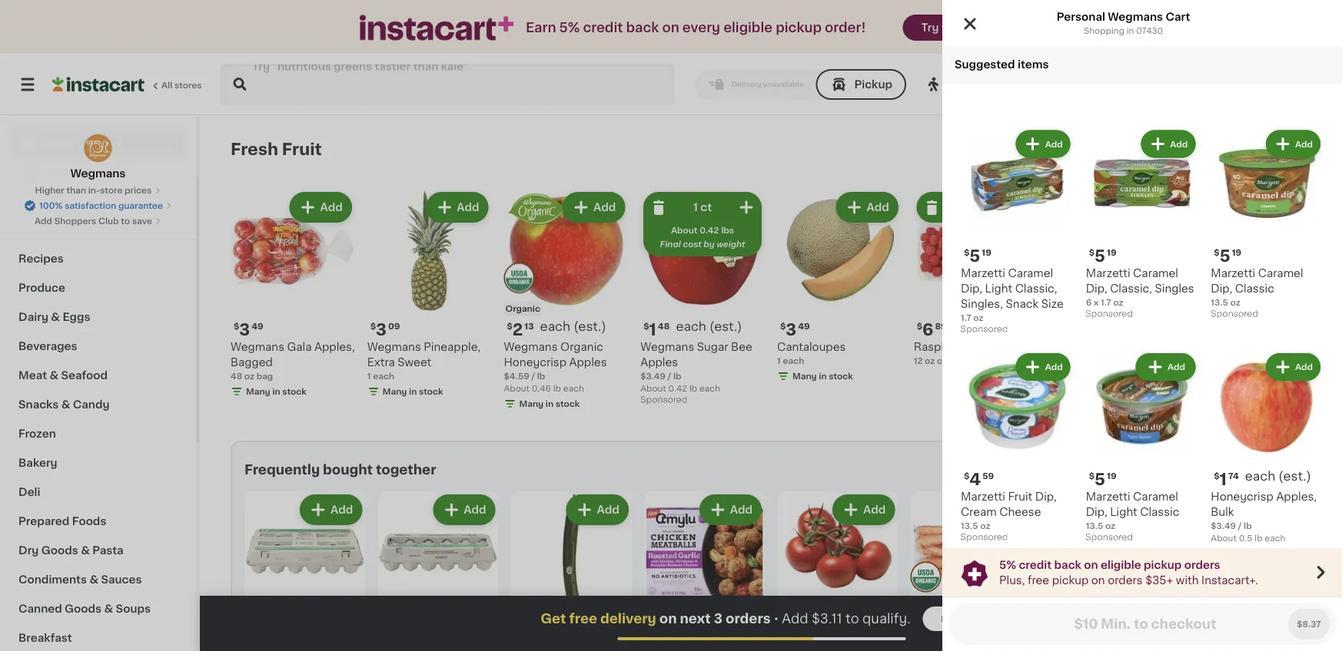 Task type: vqa. For each thing, say whether or not it's contained in the screenshot.


Task type: describe. For each thing, give the bounding box(es) containing it.
$ inside the $ 6 89
[[917, 322, 922, 331]]

$35+
[[1145, 575, 1173, 586]]

each inside wegmans fresh cut watermelon chunks $8.69 / lb about 0.67 lb each
[[1245, 385, 1266, 393]]

oz inside marzetti caramel dip, light classic 13.5 oz
[[1105, 522, 1115, 531]]

$ 3 49 for wegmans gala apples, bagged
[[234, 321, 263, 338]]

0 vertical spatial to
[[121, 217, 130, 226]]

$ 5 19 for marzetti caramel dip, classic
[[1214, 248, 1242, 264]]

0 vertical spatial pickup
[[776, 21, 822, 34]]

guarantee
[[118, 202, 163, 210]]

$ up the cream
[[964, 472, 970, 481]]

seafood
[[61, 370, 108, 381]]

wegmans inside 'personal wegmans cart shopping in 07430'
[[1108, 12, 1163, 22]]

plus,
[[999, 575, 1025, 586]]

lb up 0.67
[[1220, 372, 1228, 381]]

0 vertical spatial 59
[[983, 472, 994, 481]]

1 up about 0.42 lbs final cost by weight
[[693, 202, 698, 213]]

with loyalty card price $4.59. original price $6.89. element
[[644, 619, 765, 639]]

19 for marzetti caramel dip, classic
[[1232, 249, 1242, 257]]

meat & seafood
[[18, 370, 108, 381]]

2 horizontal spatial pickup
[[1144, 560, 1182, 571]]

marzetti for marzetti caramel dip, light classic
[[1086, 492, 1130, 503]]

in-
[[88, 186, 100, 195]]

by inside about 0.42 lbs final cost by weight
[[704, 240, 715, 249]]

ready by 11:35am link
[[1111, 75, 1242, 94]]

classic inside marzetti caramel dip, light classic 13.5 oz
[[1140, 507, 1179, 518]]

personal wegmans cart shopping in 07430
[[1057, 12, 1190, 35]]

each inside section
[[816, 620, 846, 632]]

many in stock down cantaloupes 1 each on the right of the page
[[792, 372, 853, 381]]

$ 5 19 for marzetti caramel dip, light classic
[[1089, 471, 1117, 488]]

about inside wegmans fresh cut watermelon chunks $8.69 / lb about 0.67 lb each
[[1187, 385, 1213, 393]]

sugar
[[697, 342, 728, 353]]

frozen
[[18, 429, 56, 440]]

& left the pasta
[[81, 546, 90, 556]]

dry goods & pasta
[[18, 546, 123, 556]]

(est.) up cut
[[1259, 320, 1292, 333]]

$ 4 59 inside with loyalty card price $4.59. original price $6.89. element
[[647, 621, 677, 637]]

each inside honeycrisp apples, bulk $3.49 / lb about 0.5 lb each
[[1265, 534, 1286, 543]]

save
[[132, 217, 152, 226]]

13.5 for 4
[[961, 522, 978, 531]]

club
[[98, 217, 119, 226]]

in down 0.67
[[1229, 400, 1237, 408]]

treatment tracker modal dialog
[[200, 596, 1342, 652]]

watermelon
[[1187, 357, 1252, 368]]

card
[[703, 643, 722, 652]]

condiments & sauces link
[[9, 566, 187, 595]]

many down wegmans honeycrisp apples, bagged 48 oz bag
[[1066, 388, 1090, 396]]

$ inside $ 3 05
[[780, 622, 786, 630]]

$ up singles,
[[964, 249, 970, 257]]

1 ct for remove raspberries image at the right top of the page
[[966, 202, 985, 213]]

13.5 for 5
[[1086, 522, 1103, 531]]

lb up "0.46"
[[537, 372, 545, 381]]

5 for marzetti caramel dip, classic, singles
[[1095, 248, 1105, 264]]

classic inside marzetti caramel dip, classic 13.5 oz
[[1235, 284, 1274, 294]]

3 inside treatment tracker modal dialog
[[714, 613, 723, 626]]

5 for marzetti caramel dip, light classic
[[1095, 471, 1105, 488]]

orders for orders
[[1184, 560, 1220, 571]]

add inside treatment tracker modal dialog
[[782, 613, 808, 626]]

marzetti for marzetti caramel dip, classic, singles
[[1086, 268, 1130, 279]]

about inside about 0.42 lbs final cost by weight
[[671, 226, 698, 235]]

1 vertical spatial orders
[[1108, 575, 1143, 586]]

apples, for wegmans honeycrisp apples, bagged
[[1050, 357, 1091, 368]]

1 horizontal spatial by
[[1177, 79, 1192, 90]]

caramel for marzetti caramel dip, classic
[[1258, 268, 1303, 279]]

lb down "sugar"
[[689, 385, 697, 393]]

$ inside '$ 9 65'
[[1180, 622, 1185, 630]]

dairy & eggs
[[18, 312, 90, 323]]

1 up 'wegmans sugar bee apples $3.49 / lb about 0.42 lb each'
[[649, 321, 656, 338]]

all stores link
[[52, 63, 203, 106]]

marzetti caramel dip, classic 13.5 oz
[[1211, 268, 1303, 307]]

get
[[541, 613, 566, 626]]

caramel for marzetti caramel dip, classic, singles
[[1133, 268, 1178, 279]]

frequently bought together
[[244, 464, 436, 477]]

2 button
[[1261, 66, 1324, 103]]

suggested
[[955, 59, 1015, 70]]

each up "sugar"
[[676, 320, 706, 333]]

add shoppers club to save
[[35, 217, 152, 226]]

sponsored badge image for marzetti caramel dip, light classic
[[1086, 534, 1132, 543]]

wegmans link
[[70, 134, 126, 181]]

view more
[[1150, 144, 1208, 154]]

lb down "$1.48 each (estimated)" element
[[673, 372, 681, 381]]

in down "0.46"
[[546, 400, 553, 408]]

wegmans for wegmans pineapple, extra sweet 1 each
[[367, 342, 421, 353]]

cheese
[[999, 507, 1041, 518]]

in inside 'personal wegmans cart shopping in 07430'
[[1127, 27, 1134, 35]]

many down extra
[[383, 388, 407, 396]]

produce
[[18, 283, 65, 294]]

79
[[928, 622, 938, 630]]

chunks
[[1255, 357, 1296, 368]]

cantaloupes 1 each
[[777, 342, 846, 365]]

bag for honeycrisp
[[1076, 372, 1093, 381]]

more
[[941, 615, 964, 624]]

each inside cantaloupes 1 each
[[783, 357, 804, 365]]

wegmans for wegmans organic honeycrisp apples $4.59 / lb about 0.46 lb each
[[504, 342, 558, 353]]

remove raspberries image
[[923, 198, 941, 217]]

many in stock down wegmans honeycrisp apples, bagged 48 oz bag
[[1066, 388, 1126, 396]]

1 inside wegmans pineapple, extra sweet 1 each
[[367, 372, 371, 381]]

view inside 'main content'
[[1150, 144, 1177, 154]]

shop
[[43, 138, 72, 148]]

cart
[[1166, 12, 1190, 22]]

increment quantity of wegmans sugar bee apples image
[[737, 198, 756, 217]]

on down marzetti caramel dip, light classic 13.5 oz
[[1084, 560, 1098, 571]]

4 inside 'main content'
[[653, 621, 664, 637]]

wegmans for wegmans honeycrisp apples, bagged 48 oz bag
[[1050, 342, 1104, 353]]

caramel for marzetti caramel dip, light classic, singles, snack size
[[1008, 268, 1053, 279]]

lb right "0.5"
[[1255, 534, 1263, 543]]

48 for wegmans gala apples, bagged
[[231, 372, 242, 381]]

order!
[[825, 21, 866, 34]]

each right 74
[[1245, 470, 1275, 483]]

many in stock down 0.67
[[1202, 400, 1263, 408]]

each (est.) for wegmans sugar bee apples
[[676, 320, 742, 333]]

0 horizontal spatial back
[[626, 21, 659, 34]]

suggested items
[[955, 59, 1049, 70]]

shoppers
[[54, 217, 96, 226]]

$9.65 per package (estimated) element
[[1177, 619, 1297, 639]]

stock down cantaloupes 1 each on the right of the page
[[829, 372, 853, 381]]

1 79
[[919, 621, 938, 637]]

/ inside honeycrisp apples, bulk $3.49 / lb about 0.5 lb each
[[1238, 522, 1242, 531]]

$ 5 19 for marzetti caramel dip, classic, singles
[[1089, 248, 1117, 264]]

1 inside cantaloupes 1 each
[[777, 357, 781, 365]]

2 29 button from the left
[[1043, 492, 1164, 652]]

deli link
[[9, 478, 187, 507]]

pickup at 100 farm view
[[949, 79, 1093, 90]]

weight
[[717, 240, 745, 249]]

$ up "with"
[[647, 622, 653, 630]]

with loyalty card
[[649, 643, 722, 652]]

items
[[1018, 59, 1049, 70]]

many down cantaloupes 1 each on the right of the page
[[792, 372, 817, 381]]

to inside treatment tracker modal dialog
[[845, 613, 859, 626]]

pickup for pickup
[[854, 79, 892, 90]]

$ 1 48
[[644, 321, 670, 338]]

many down the wegmans gala apples, bagged 48 oz bag
[[246, 388, 270, 396]]

59 inside item carousel region
[[666, 622, 677, 630]]

bagged for honeycrisp
[[1093, 357, 1136, 368]]

0 vertical spatial organic
[[505, 305, 540, 313]]

$ inside $ 1 48
[[644, 322, 649, 331]]

3 for wegmans gala apples, bagged
[[239, 321, 250, 338]]

$ up x
[[1089, 249, 1095, 257]]

marzetti for marzetti caramel dip, classic
[[1211, 268, 1255, 279]]

farm
[[1032, 79, 1062, 90]]

classic, inside 'marzetti caramel dip, classic, singles 6 x 1.7 oz'
[[1110, 284, 1152, 294]]

instacart logo image
[[52, 75, 145, 94]]

$ up the wegmans gala apples, bagged 48 oz bag
[[234, 322, 239, 331]]

0 vertical spatial credit
[[583, 21, 623, 34]]

about 0.42 lbs final cost by weight
[[660, 226, 745, 249]]

marzetti caramel dip, classic, singles 6 x 1.7 oz
[[1086, 268, 1194, 307]]

wegmans honeycrisp apples, bagged 48 oz bag
[[1050, 342, 1170, 381]]

it
[[67, 168, 75, 179]]

49 for wegmans
[[252, 322, 263, 331]]

back inside '5% credit back on eligible pickup orders plus, free pickup on orders $35+ with instacart+.'
[[1054, 560, 1081, 571]]

qualify.
[[862, 613, 911, 626]]

0 vertical spatial eligible
[[723, 21, 773, 34]]

raspberries 12 oz container
[[914, 342, 979, 365]]

goods for dry
[[41, 546, 78, 556]]

dairy & eggs link
[[9, 303, 187, 332]]

48 inside $ 1 48
[[658, 322, 670, 331]]

(est.) for $ 1 48
[[709, 320, 742, 333]]

light for oz
[[1110, 507, 1137, 518]]

in down honeycrisp apples, bulk $3.49 / lb about 0.5 lb each
[[1253, 550, 1261, 558]]

sponsored badge image for wegmans sugar bee apples
[[640, 396, 687, 405]]

lbs
[[721, 226, 734, 235]]

cantaloupes
[[777, 342, 846, 353]]

free for try
[[941, 22, 964, 33]]

29 for 1st 29 'button' from right
[[1064, 622, 1076, 630]]

free inside '5% credit back on eligible pickup orders plus, free pickup on orders $35+ with instacart+.'
[[1028, 575, 1049, 586]]

/ inside wegmans fresh cut watermelon chunks $8.69 / lb about 0.67 lb each
[[1214, 372, 1218, 381]]

$ inside $ 3 09
[[370, 322, 376, 331]]

meat & seafood link
[[9, 361, 187, 390]]

apples for organic
[[569, 357, 607, 368]]

beverages link
[[9, 332, 187, 361]]

5% inside '5% credit back on eligible pickup orders plus, free pickup on orders $35+ with instacart+.'
[[999, 560, 1016, 571]]

$ inside $ 1 74
[[1214, 472, 1220, 481]]

/ inside 'wegmans sugar bee apples $3.49 / lb about 0.42 lb each'
[[668, 372, 671, 381]]

3 left 05
[[786, 621, 796, 637]]

many in stock down the wegmans gala apples, bagged 48 oz bag
[[246, 388, 307, 396]]

announcement region
[[942, 549, 1342, 597]]

apples, for wegmans gala apples, bagged
[[314, 342, 355, 353]]

each (est.) up cut
[[1225, 320, 1292, 333]]

item carousel region containing 4
[[244, 486, 1319, 652]]

1 horizontal spatial $ 4 59
[[964, 471, 994, 488]]

shopping
[[1084, 27, 1124, 35]]

(est.) for $ 9 65
[[1246, 620, 1279, 632]]

honeycrisp inside wegmans organic honeycrisp apples $4.59 / lb about 0.46 lb each
[[504, 357, 567, 368]]

view more button
[[1144, 134, 1225, 164]]

credit inside '5% credit back on eligible pickup orders plus, free pickup on orders $35+ with instacart+.'
[[1019, 560, 1052, 571]]

ct for increment quantity of wegmans sugar bee apples image
[[700, 202, 712, 213]]

organic inside section
[[912, 604, 947, 612]]

stock down the wegmans gala apples, bagged 48 oz bag
[[282, 388, 307, 396]]

dry goods & pasta link
[[9, 537, 187, 566]]

many in stock down "0.5"
[[1226, 550, 1287, 558]]

each inside wegmans organic honeycrisp apples $4.59 / lb about 0.46 lb each
[[563, 385, 584, 393]]

foods
[[72, 517, 106, 527]]

section inside 'main content'
[[231, 441, 1319, 652]]

lb up "0.5"
[[1244, 522, 1252, 531]]

dip, for marzetti caramel dip, light classic
[[1086, 507, 1107, 518]]

$ 5 19 for marzetti caramel dip, light classic, singles, snack size
[[964, 248, 991, 264]]

raspberries
[[914, 342, 979, 353]]

product group containing 9
[[1177, 492, 1297, 652]]

organic inside wegmans organic honeycrisp apples $4.59 / lb about 0.46 lb each
[[560, 342, 603, 353]]

lb right 0.67
[[1235, 385, 1243, 393]]

0.42 inside about 0.42 lbs final cost by weight
[[700, 226, 719, 235]]

pineapple,
[[424, 342, 480, 353]]

$ up marzetti caramel dip, light classic 13.5 oz
[[1089, 472, 1095, 481]]

wegmans sugar bee apples $3.49 / lb about 0.42 lb each
[[640, 342, 752, 393]]

oz inside marzetti fruit dip, cream cheese 13.5 oz
[[980, 522, 990, 531]]

(est.) for $ 2 13
[[574, 320, 606, 333]]

sponsored badge image for marzetti caramel dip, light classic, singles, snack size
[[961, 326, 1007, 334]]

$2.13 each (estimated) element
[[504, 320, 628, 340]]

each up wegmans fresh cut watermelon chunks $8.69 / lb about 0.67 lb each
[[1225, 320, 1256, 333]]

$ inside $ 2 13
[[507, 322, 513, 331]]

0.42 inside 'wegmans sugar bee apples $3.49 / lb about 0.42 lb each'
[[668, 385, 687, 393]]

condiments
[[18, 575, 87, 586]]

produce link
[[9, 274, 187, 303]]

& inside "link"
[[104, 604, 113, 615]]

service type group
[[695, 69, 906, 100]]

89
[[935, 322, 947, 331]]

dip, for marzetti caramel dip, classic, singles
[[1086, 284, 1107, 294]]

higher
[[35, 186, 64, 195]]

about inside wegmans organic honeycrisp apples $4.59 / lb about 0.46 lb each
[[504, 385, 530, 393]]

reg. $6.89
[[683, 626, 739, 637]]

store
[[100, 186, 122, 195]]

bulk
[[1211, 507, 1234, 518]]

& for meat
[[50, 370, 59, 381]]

49 for cantaloupes
[[798, 322, 810, 331]]

express icon image
[[360, 15, 513, 40]]

stock down wegmans fresh cut watermelon chunks $8.69 / lb about 0.67 lb each
[[1239, 400, 1263, 408]]

bakery
[[18, 458, 57, 469]]

gala
[[287, 342, 312, 353]]

29 for first 29 'button'
[[531, 622, 543, 630]]

$8.69
[[1187, 372, 1212, 381]]

stock down wegmans honeycrisp apples, bagged 48 oz bag
[[1102, 388, 1126, 396]]

stock down wegmans pineapple, extra sweet 1 each
[[419, 388, 443, 396]]

oz inside 'marzetti caramel dip, classic, singles 6 x 1.7 oz'
[[1113, 299, 1123, 307]]

on left every
[[662, 21, 679, 34]]

1 left 74
[[1220, 471, 1227, 488]]

100
[[1007, 79, 1029, 90]]

about inside 'wegmans sugar bee apples $3.49 / lb about 0.42 lb each'
[[640, 385, 666, 393]]

add inside add shoppers club to save link
[[35, 217, 52, 226]]

each (est.) inside $3.05 each (estimated) element
[[816, 620, 882, 632]]

buy it again
[[43, 168, 108, 179]]

increment quantity of raspberries image
[[1010, 198, 1029, 217]]



Task type: locate. For each thing, give the bounding box(es) containing it.
on
[[662, 21, 679, 34], [1084, 560, 1098, 571], [1091, 575, 1105, 586], [659, 613, 677, 626]]

1 horizontal spatial bag
[[1076, 372, 1093, 381]]

•
[[774, 613, 779, 626]]

19 for marzetti caramel dip, light classic
[[1107, 472, 1117, 481]]

view right farm
[[1064, 79, 1093, 90]]

1 horizontal spatial apples,
[[1050, 357, 1091, 368]]

stock
[[829, 372, 853, 381], [282, 388, 307, 396], [419, 388, 443, 396], [1102, 388, 1126, 396], [556, 400, 580, 408], [1239, 400, 1263, 408], [1263, 550, 1287, 558]]

ready
[[1136, 79, 1174, 90]]

lists link
[[9, 189, 187, 220]]

(est.) inside $2.13 each (estimated) element
[[574, 320, 606, 333]]

2 horizontal spatial honeycrisp
[[1211, 492, 1274, 503]]

dip, right singles
[[1211, 284, 1232, 294]]

(est.) inside $9.65 per package (estimated) element
[[1246, 620, 1279, 632]]

$3.49 down bulk
[[1211, 522, 1236, 531]]

$9.19 element
[[1050, 320, 1175, 340]]

1 ct up about 0.42 lbs final cost by weight
[[693, 202, 712, 213]]

0 vertical spatial 4
[[970, 471, 981, 488]]

1 1 ct from the left
[[693, 202, 712, 213]]

in down the wegmans gala apples, bagged 48 oz bag
[[272, 388, 280, 396]]

pickup inside popup button
[[949, 79, 990, 90]]

goods down condiments & sauces
[[65, 604, 102, 615]]

0 horizontal spatial 48
[[231, 372, 242, 381]]

0.42
[[700, 226, 719, 235], [668, 385, 687, 393]]

3
[[239, 321, 250, 338], [376, 321, 387, 338], [786, 321, 796, 338], [714, 613, 723, 626], [786, 621, 796, 637]]

dip,
[[961, 284, 982, 294], [1086, 284, 1107, 294], [1211, 284, 1232, 294], [1035, 492, 1057, 503], [1086, 507, 1107, 518]]

(est.) for $ 1 74
[[1278, 470, 1311, 483]]

lb
[[537, 372, 545, 381], [673, 372, 681, 381], [1220, 372, 1228, 381], [553, 385, 561, 393], [689, 385, 697, 393], [1235, 385, 1243, 393], [1244, 522, 1252, 531], [1255, 534, 1263, 543]]

$3.05 each (estimated) element
[[777, 619, 898, 639]]

1 horizontal spatial free
[[941, 22, 964, 33]]

3 for cantaloupes
[[786, 321, 796, 338]]

1 horizontal spatial eligible
[[1101, 560, 1141, 571]]

1 classic, from the left
[[1015, 284, 1057, 294]]

honeycrisp down $9.19 element
[[1107, 342, 1170, 353]]

/ up "0.5"
[[1238, 522, 1242, 531]]

wegmans down $ 2 13
[[504, 342, 558, 353]]

at
[[993, 79, 1005, 90]]

2 ct from the left
[[974, 202, 985, 213]]

0 vertical spatial view
[[1064, 79, 1093, 90]]

lb right "0.46"
[[553, 385, 561, 393]]

0 horizontal spatial 6
[[922, 321, 934, 338]]

1 vertical spatial back
[[1054, 560, 1081, 571]]

1 horizontal spatial pickup
[[1052, 575, 1089, 586]]

0 horizontal spatial classic,
[[1015, 284, 1057, 294]]

(est.) inside $1.74 each (estimated) element
[[1278, 470, 1311, 483]]

0.67
[[1215, 385, 1233, 393]]

wegmans inside wegmans honeycrisp apples, bagged 48 oz bag
[[1050, 342, 1104, 353]]

/ down the watermelon
[[1214, 372, 1218, 381]]

dip, up '5% credit back on eligible pickup orders plus, free pickup on orders $35+ with instacart+.'
[[1086, 507, 1107, 518]]

1.7 inside 'marzetti caramel dip, classic, singles 6 x 1.7 oz'
[[1101, 299, 1111, 307]]

get free delivery on next 3 orders • add $3.11 to qualify.
[[541, 613, 911, 626]]

condiments & sauces
[[18, 575, 142, 586]]

& for snacks
[[61, 400, 70, 410]]

$ 4 59 up "with"
[[647, 621, 677, 637]]

ready by 11:35am
[[1136, 79, 1242, 90]]

size
[[1041, 299, 1064, 310]]

honeycrisp inside wegmans honeycrisp apples, bagged 48 oz bag
[[1107, 342, 1170, 353]]

dip, for marzetti caramel dip, classic
[[1211, 284, 1232, 294]]

free right the try
[[941, 22, 964, 33]]

dairy
[[18, 312, 48, 323]]

view
[[1064, 79, 1093, 90], [1150, 144, 1177, 154]]

None search field
[[220, 63, 675, 106]]

$ left 09
[[370, 322, 376, 331]]

marzetti for marzetti caramel dip, light classic, singles, snack size
[[961, 268, 1005, 279]]

& for condiments
[[89, 575, 98, 586]]

stores
[[174, 81, 202, 90]]

1 horizontal spatial 0.42
[[700, 226, 719, 235]]

2 horizontal spatial free
[[1028, 575, 1049, 586]]

0 vertical spatial light
[[985, 284, 1012, 294]]

bag inside the wegmans gala apples, bagged 48 oz bag
[[256, 372, 273, 381]]

0 horizontal spatial 2
[[513, 321, 523, 338]]

1 apples from the left
[[569, 357, 607, 368]]

(est.) for $ 3 05
[[849, 620, 882, 632]]

wegmans down $ 3 09
[[367, 342, 421, 353]]

marzetti inside marzetti caramel dip, classic 13.5 oz
[[1211, 268, 1255, 279]]

dip, up singles,
[[961, 284, 982, 294]]

wegmans fresh cut watermelon chunks $8.69 / lb about 0.67 lb each
[[1187, 342, 1296, 393]]

pickup
[[949, 79, 990, 90], [854, 79, 892, 90]]

main content
[[200, 115, 1342, 652]]

oz inside marzetti caramel dip, light classic, singles, snack size 1.7 oz
[[973, 314, 983, 323]]

0 vertical spatial 6
[[1086, 299, 1092, 307]]

each right "0.5"
[[1265, 534, 1286, 543]]

wegmans down $ 1 48
[[640, 342, 694, 353]]

in down cantaloupes 1 each on the right of the page
[[819, 372, 827, 381]]

(est.) inside "$1.48 each (estimated)" element
[[709, 320, 742, 333]]

1 bagged from the left
[[231, 357, 273, 368]]

bag inside wegmans honeycrisp apples, bagged 48 oz bag
[[1076, 372, 1093, 381]]

together
[[376, 464, 436, 477]]

$6.89
[[707, 626, 739, 637]]

1 ct for "remove wegmans sugar bee apples" icon
[[693, 202, 712, 213]]

$ up marzetti caramel dip, classic 13.5 oz
[[1214, 249, 1220, 257]]

2 bagged from the left
[[1093, 357, 1136, 368]]

0.42 down $ 1 48
[[668, 385, 687, 393]]

13.5 up the watermelon
[[1211, 299, 1228, 307]]

1 49 from the left
[[252, 322, 263, 331]]

1 horizontal spatial classic
[[1235, 284, 1274, 294]]

5 for marzetti caramel dip, light classic, singles, snack size
[[970, 248, 980, 264]]

1 horizontal spatial honeycrisp
[[1107, 342, 1170, 353]]

many down "0.46"
[[519, 400, 544, 408]]

1 horizontal spatial apples
[[640, 357, 678, 368]]

(est.) right $3.11
[[849, 620, 882, 632]]

2 horizontal spatial apples,
[[1276, 492, 1317, 503]]

1 vertical spatial credit
[[1019, 560, 1052, 571]]

48 inside the wegmans gala apples, bagged 48 oz bag
[[231, 372, 242, 381]]

1 horizontal spatial 49
[[798, 322, 810, 331]]

sponsored badge image down 'wegmans sugar bee apples $3.49 / lb about 0.42 lb each'
[[640, 396, 687, 405]]

48 inside wegmans honeycrisp apples, bagged 48 oz bag
[[1050, 372, 1062, 381]]

/ down $ 1 48
[[668, 372, 671, 381]]

0 horizontal spatial eligible
[[723, 21, 773, 34]]

1 horizontal spatial back
[[1054, 560, 1081, 571]]

1 horizontal spatial 59
[[983, 472, 994, 481]]

$1.74 each (estimated) element
[[1211, 469, 1324, 489]]

caramel inside marzetti caramel dip, light classic, singles, snack size 1.7 oz
[[1008, 268, 1053, 279]]

bag for gala
[[256, 372, 273, 381]]

2 49 from the left
[[798, 322, 810, 331]]

1 horizontal spatial 4
[[970, 471, 981, 488]]

buy
[[43, 168, 65, 179]]

wegmans for wegmans
[[70, 168, 126, 179]]

0 horizontal spatial view
[[1064, 79, 1093, 90]]

caramel inside marzetti caramel dip, light classic 13.5 oz
[[1133, 492, 1178, 503]]

fruit for fresh
[[282, 141, 322, 157]]

caramel inside 'marzetti caramel dip, classic, singles 6 x 1.7 oz'
[[1133, 268, 1178, 279]]

$ 5 19
[[964, 248, 991, 264], [1089, 248, 1117, 264], [1214, 248, 1242, 264], [1089, 471, 1117, 488]]

12
[[914, 357, 923, 365]]

loyalty
[[671, 643, 701, 652]]

wegmans for wegmans gala apples, bagged 48 oz bag
[[231, 342, 284, 353]]

oz inside raspberries 12 oz container
[[925, 357, 935, 365]]

(est.) inside $3.05 each (estimated) element
[[849, 620, 882, 632]]

0.42 left 'lbs'
[[700, 226, 719, 235]]

pickup up $35+
[[1144, 560, 1182, 571]]

0 horizontal spatial 59
[[666, 622, 677, 630]]

with
[[649, 643, 669, 652]]

$ 3 49 for cantaloupes
[[780, 321, 810, 338]]

1 bag from the left
[[256, 372, 273, 381]]

fruit
[[282, 141, 322, 157], [1008, 492, 1032, 503]]

5 for marzetti caramel dip, classic
[[1220, 248, 1230, 264]]

1 horizontal spatial 13.5
[[1086, 522, 1103, 531]]

0 horizontal spatial 29 button
[[511, 492, 632, 652]]

1.7 inside marzetti caramel dip, light classic, singles, snack size 1.7 oz
[[961, 314, 971, 323]]

pickup button
[[816, 69, 906, 100]]

remove wegmans sugar bee apples image
[[650, 198, 668, 217]]

$3.49 inside 'wegmans sugar bee apples $3.49 / lb about 0.42 lb each'
[[640, 372, 666, 381]]

fresh inside wegmans fresh cut watermelon chunks $8.69 / lb about 0.67 lb each
[[1244, 342, 1273, 353]]

59
[[983, 472, 994, 481], [666, 622, 677, 630]]

x
[[1094, 299, 1099, 307]]

wegmans up the watermelon
[[1187, 342, 1241, 353]]

3 up cantaloupes
[[786, 321, 796, 338]]

$ left 74
[[1214, 472, 1220, 481]]

0 horizontal spatial ct
[[700, 202, 712, 213]]

wegmans inside wegmans pineapple, extra sweet 1 each
[[367, 342, 421, 353]]

on left next
[[659, 613, 677, 626]]

1 horizontal spatial organic
[[560, 342, 603, 353]]

item carousel region containing fresh fruit
[[231, 134, 1311, 429]]

orders up with
[[1184, 560, 1220, 571]]

marzetti inside marzetti fruit dip, cream cheese 13.5 oz
[[961, 492, 1005, 503]]

0 horizontal spatial 49
[[252, 322, 263, 331]]

credit right earn
[[583, 21, 623, 34]]

than
[[66, 186, 86, 195]]

orders inside treatment tracker modal dialog
[[726, 613, 771, 626]]

apples, inside honeycrisp apples, bulk $3.49 / lb about 0.5 lb each
[[1276, 492, 1317, 503]]

classic
[[1235, 284, 1274, 294], [1140, 507, 1179, 518]]

by right ready
[[1177, 79, 1192, 90]]

more button
[[923, 607, 983, 632]]

bakery link
[[9, 449, 187, 478]]

pickup left the order!
[[776, 21, 822, 34]]

$ 4 59 up the cream
[[964, 471, 994, 488]]

$ 3 49 up cantaloupes
[[780, 321, 810, 338]]

apples
[[569, 357, 607, 368], [640, 357, 678, 368]]

1 $ 3 49 from the left
[[234, 321, 263, 338]]

19 for marzetti caramel dip, classic, singles
[[1107, 249, 1117, 257]]

0 vertical spatial 2
[[1300, 79, 1307, 90]]

0 horizontal spatial by
[[704, 240, 715, 249]]

0 horizontal spatial apples
[[569, 357, 607, 368]]

eggs
[[63, 312, 90, 323]]

1 ct left increment quantity of raspberries image
[[966, 202, 985, 213]]

0 horizontal spatial 29
[[531, 622, 543, 630]]

oz inside the wegmans gala apples, bagged 48 oz bag
[[244, 372, 254, 381]]

apples inside 'wegmans sugar bee apples $3.49 / lb about 0.42 lb each'
[[640, 357, 678, 368]]

candy
[[73, 400, 110, 410]]

1 horizontal spatial 2
[[1300, 79, 1307, 90]]

2 $ 3 49 from the left
[[780, 321, 810, 338]]

apples for sugar
[[640, 357, 678, 368]]

fruit inside marzetti fruit dip, cream cheese 13.5 oz
[[1008, 492, 1032, 503]]

many down "0.5"
[[1226, 550, 1251, 558]]

pickup for pickup at 100 farm view
[[949, 79, 990, 90]]

2 bag from the left
[[1076, 372, 1093, 381]]

2 horizontal spatial organic
[[912, 604, 947, 612]]

frequently
[[244, 464, 320, 477]]

$ up cantaloupes
[[780, 322, 786, 331]]

0 horizontal spatial $ 3 49
[[234, 321, 263, 338]]

wegmans inside wegmans organic honeycrisp apples $4.59 / lb about 0.46 lb each
[[504, 342, 558, 353]]

19 up marzetti caramel dip, light classic 13.5 oz
[[1107, 472, 1117, 481]]

marzetti for marzetti fruit dip, cream cheese
[[961, 492, 1005, 503]]

1 vertical spatial by
[[704, 240, 715, 249]]

item carousel region
[[231, 134, 1311, 429], [244, 486, 1319, 652]]

48 for wegmans honeycrisp apples, bagged
[[1050, 372, 1062, 381]]

many in stock down "0.46"
[[519, 400, 580, 408]]

caramel for marzetti caramel dip, light classic
[[1133, 492, 1178, 503]]

dip, inside marzetti caramel dip, classic 13.5 oz
[[1211, 284, 1232, 294]]

$3.49 inside honeycrisp apples, bulk $3.49 / lb about 0.5 lb each
[[1211, 522, 1236, 531]]

dip, inside marzetti caramel dip, light classic, singles, snack size 1.7 oz
[[961, 284, 982, 294]]

0 vertical spatial honeycrisp
[[1107, 342, 1170, 353]]

wegmans logo image
[[83, 134, 113, 163]]

about left "0.5"
[[1211, 534, 1237, 543]]

1 vertical spatial light
[[1110, 507, 1137, 518]]

section containing 4
[[231, 441, 1319, 652]]

goods
[[41, 546, 78, 556], [65, 604, 102, 615]]

1 horizontal spatial $ 3 49
[[780, 321, 810, 338]]

on inside treatment tracker modal dialog
[[659, 613, 677, 626]]

bagged inside wegmans honeycrisp apples, bagged 48 oz bag
[[1093, 357, 1136, 368]]

singles
[[1155, 284, 1194, 294]]

13
[[524, 322, 534, 331]]

each right 13
[[540, 320, 570, 333]]

1 ct
[[693, 202, 712, 213], [966, 202, 985, 213]]

sponsored badge image for marzetti caramel dip, classic, singles
[[1086, 310, 1132, 319]]

canned goods & soups
[[18, 604, 151, 615]]

about down the $4.59
[[504, 385, 530, 393]]

1 left the 79
[[919, 621, 926, 637]]

1 vertical spatial 4
[[653, 621, 664, 637]]

each (est.) for wegmans organic honeycrisp apples
[[540, 320, 606, 333]]

1 horizontal spatial light
[[1110, 507, 1137, 518]]

0 horizontal spatial light
[[985, 284, 1012, 294]]

1 horizontal spatial 6
[[1086, 299, 1092, 307]]

each (est.) inside "$1.48 each (estimated)" element
[[676, 320, 742, 333]]

$3.49 down $ 1 48
[[640, 372, 666, 381]]

dip, for marzetti caramel dip, light classic, singles, snack size
[[961, 284, 982, 294]]

final
[[660, 240, 681, 249]]

product group containing 6
[[914, 189, 1038, 367]]

in down wegmans honeycrisp apples, bagged 48 oz bag
[[1092, 388, 1100, 396]]

try free
[[921, 22, 964, 33]]

0 horizontal spatial credit
[[583, 21, 623, 34]]

1 horizontal spatial fresh
[[1244, 342, 1273, 353]]

1 vertical spatial apples,
[[1050, 357, 1091, 368]]

(est.) right /pkg
[[1246, 620, 1279, 632]]

caramel inside marzetti caramel dip, classic 13.5 oz
[[1258, 268, 1303, 279]]

19 for marzetti caramel dip, light classic, singles, snack size
[[982, 249, 991, 257]]

sponsored badge image for marzetti caramel dip, classic
[[1211, 310, 1257, 319]]

eligible inside '5% credit back on eligible pickup orders plus, free pickup on orders $35+ with instacart+.'
[[1101, 560, 1141, 571]]

prepared foods link
[[9, 507, 187, 537]]

1 vertical spatial fruit
[[1008, 492, 1032, 503]]

oz inside marzetti caramel dip, classic 13.5 oz
[[1230, 299, 1240, 307]]

5
[[970, 248, 980, 264], [1095, 248, 1105, 264], [1220, 248, 1230, 264], [1095, 471, 1105, 488]]

to right $3.11
[[845, 613, 859, 626]]

0 horizontal spatial 5%
[[559, 21, 580, 34]]

honeycrisp down 74
[[1211, 492, 1274, 503]]

0 vertical spatial back
[[626, 21, 659, 34]]

1 vertical spatial honeycrisp
[[504, 357, 567, 368]]

earn 5% credit back on every eligible pickup order!
[[526, 21, 866, 34]]

1 vertical spatial to
[[845, 613, 859, 626]]

classic, inside marzetti caramel dip, light classic, singles, snack size 1.7 oz
[[1015, 284, 1057, 294]]

1 vertical spatial classic
[[1140, 507, 1179, 518]]

0 horizontal spatial 1.7
[[961, 314, 971, 323]]

1 ct from the left
[[700, 202, 712, 213]]

1 vertical spatial 6
[[922, 321, 934, 338]]

stock down wegmans organic honeycrisp apples $4.59 / lb about 0.46 lb each in the left bottom of the page
[[556, 400, 580, 408]]

2 apples from the left
[[640, 357, 678, 368]]

product group
[[961, 127, 1074, 338], [1086, 127, 1199, 323], [1211, 127, 1324, 323], [231, 189, 355, 401], [367, 189, 492, 401], [504, 189, 628, 413], [640, 189, 765, 409], [777, 189, 901, 386], [914, 189, 1038, 367], [1050, 189, 1175, 401], [1187, 189, 1311, 413], [961, 351, 1074, 546], [1086, 351, 1199, 546], [1211, 351, 1324, 563], [244, 492, 365, 652], [378, 492, 498, 652], [511, 492, 632, 652], [644, 492, 765, 652], [777, 492, 898, 652], [910, 492, 1031, 652], [1043, 492, 1164, 652], [1177, 492, 1297, 652]]

100% satisfaction guarantee button
[[24, 197, 172, 212]]

ct up about 0.42 lbs final cost by weight
[[700, 202, 712, 213]]

2 vertical spatial apples,
[[1276, 492, 1317, 503]]

0 horizontal spatial apples,
[[314, 342, 355, 353]]

ct
[[700, 202, 712, 213], [974, 202, 985, 213]]

dip, inside 'marzetti caramel dip, classic, singles 6 x 1.7 oz'
[[1086, 284, 1107, 294]]

1 vertical spatial 0.42
[[668, 385, 687, 393]]

pickup down suggested
[[949, 79, 990, 90]]

1 right remove raspberries image at the right top of the page
[[966, 202, 971, 213]]

4 up "with"
[[653, 621, 664, 637]]

extra
[[367, 357, 395, 368]]

free inside treatment tracker modal dialog
[[569, 613, 597, 626]]

19 up 'marzetti caramel dip, classic, singles 6 x 1.7 oz'
[[1107, 249, 1117, 257]]

&
[[51, 312, 60, 323], [50, 370, 59, 381], [61, 400, 70, 410], [81, 546, 90, 556], [89, 575, 98, 586], [104, 604, 113, 615]]

0 horizontal spatial $3.49
[[640, 372, 666, 381]]

light for snack
[[985, 284, 1012, 294]]

29 button
[[511, 492, 632, 652], [1043, 492, 1164, 652]]

marzetti
[[961, 268, 1005, 279], [1086, 268, 1130, 279], [1211, 268, 1255, 279], [961, 492, 1005, 503], [1086, 492, 1130, 503]]

goods down prepared foods
[[41, 546, 78, 556]]

0 horizontal spatial 0.42
[[668, 385, 687, 393]]

free for get
[[569, 613, 597, 626]]

1.7
[[1101, 299, 1111, 307], [961, 314, 971, 323]]

main content containing fresh fruit
[[200, 115, 1342, 652]]

3 for wegmans pineapple, extra sweet
[[376, 321, 387, 338]]

13.5 up '5% credit back on eligible pickup orders plus, free pickup on orders $35+ with instacart+.'
[[1086, 522, 1103, 531]]

each inside 'wegmans sugar bee apples $3.49 / lb about 0.42 lb each'
[[699, 385, 720, 393]]

each inside wegmans pineapple, extra sweet 1 each
[[373, 372, 394, 381]]

0 horizontal spatial $ 4 59
[[647, 621, 677, 637]]

apples, inside the wegmans gala apples, bagged 48 oz bag
[[314, 342, 355, 353]]

1 horizontal spatial to
[[845, 613, 859, 626]]

stock down honeycrisp apples, bulk $3.49 / lb about 0.5 lb each
[[1263, 550, 1287, 558]]

apples down $ 1 48
[[640, 357, 678, 368]]

bagged for gala
[[231, 357, 273, 368]]

product group containing 2
[[504, 189, 628, 413]]

view left more
[[1150, 144, 1177, 154]]

wegmans inside wegmans fresh cut watermelon chunks $8.69 / lb about 0.67 lb each
[[1187, 342, 1241, 353]]

2 1 ct from the left
[[966, 202, 985, 213]]

marzetti caramel dip, light classic, singles, snack size 1.7 oz
[[961, 268, 1064, 323]]

1 horizontal spatial classic,
[[1110, 284, 1152, 294]]

0 vertical spatial goods
[[41, 546, 78, 556]]

0 horizontal spatial 4
[[653, 621, 664, 637]]

0 horizontal spatial organic
[[505, 305, 540, 313]]

$ 5 19 up singles,
[[964, 248, 991, 264]]

1 29 from the left
[[531, 622, 543, 630]]

1 vertical spatial fresh
[[1244, 342, 1273, 353]]

0 horizontal spatial honeycrisp
[[504, 357, 567, 368]]

1 vertical spatial free
[[1028, 575, 1049, 586]]

about inside honeycrisp apples, bulk $3.49 / lb about 0.5 lb each
[[1211, 534, 1237, 543]]

1 29 button from the left
[[511, 492, 632, 652]]

2 vertical spatial pickup
[[1052, 575, 1089, 586]]

dip, inside marzetti caramel dip, light classic 13.5 oz
[[1086, 507, 1107, 518]]

frozen link
[[9, 420, 187, 449]]

light inside marzetti caramel dip, light classic, singles, snack size 1.7 oz
[[985, 284, 1012, 294]]

sponsored badge image
[[1086, 310, 1132, 319], [1211, 310, 1257, 319], [961, 326, 1007, 334], [640, 396, 687, 405], [961, 534, 1007, 543], [1086, 534, 1132, 543]]

0 vertical spatial fresh
[[231, 141, 278, 157]]

bought
[[323, 464, 373, 477]]

in
[[1127, 27, 1134, 35], [819, 372, 827, 381], [272, 388, 280, 396], [409, 388, 417, 396], [1092, 388, 1100, 396], [546, 400, 553, 408], [1229, 400, 1237, 408], [1253, 550, 1261, 558]]

wegmans inside the wegmans gala apples, bagged 48 oz bag
[[231, 342, 284, 353]]

0 horizontal spatial free
[[569, 613, 597, 626]]

pickup
[[776, 21, 822, 34], [1144, 560, 1182, 571], [1052, 575, 1089, 586]]

dip, up cheese at the right
[[1035, 492, 1057, 503]]

each (est.) inside $2.13 each (estimated) element
[[540, 320, 606, 333]]

1 horizontal spatial 5%
[[999, 560, 1016, 571]]

marzetti inside 'marzetti caramel dip, classic, singles 6 x 1.7 oz'
[[1086, 268, 1130, 279]]

sweet
[[398, 357, 431, 368]]

container
[[937, 357, 979, 365]]

wegmans for wegmans sugar bee apples $3.49 / lb about 0.42 lb each
[[640, 342, 694, 353]]

0 horizontal spatial pickup
[[854, 79, 892, 90]]

light up '5% credit back on eligible pickup orders plus, free pickup on orders $35+ with instacart+.'
[[1110, 507, 1137, 518]]

wegmans for wegmans fresh cut watermelon chunks $8.69 / lb about 0.67 lb each
[[1187, 342, 1241, 353]]

with
[[1176, 575, 1199, 586]]

each (est.) right 05
[[816, 620, 882, 632]]

& for dairy
[[51, 312, 60, 323]]

(est.)
[[574, 320, 606, 333], [709, 320, 742, 333], [1259, 320, 1292, 333], [1278, 470, 1311, 483], [849, 620, 882, 632], [1246, 620, 1279, 632]]

wegmans organic honeycrisp apples $4.59 / lb about 0.46 lb each
[[504, 342, 607, 393]]

5 up x
[[1095, 248, 1105, 264]]

deli
[[18, 487, 40, 498]]

fruit for marzetti
[[1008, 492, 1032, 503]]

snacks & candy link
[[9, 390, 187, 420]]

(est.) up wegmans organic honeycrisp apples $4.59 / lb about 0.46 lb each in the left bottom of the page
[[574, 320, 606, 333]]

0 vertical spatial fruit
[[282, 141, 322, 157]]

many in stock down the sweet
[[383, 388, 443, 396]]

1 horizontal spatial pickup
[[949, 79, 990, 90]]

oz inside wegmans honeycrisp apples, bagged 48 oz bag
[[1064, 372, 1074, 381]]

honeycrisp inside honeycrisp apples, bulk $3.49 / lb about 0.5 lb each
[[1211, 492, 1274, 503]]

0 horizontal spatial fresh
[[231, 141, 278, 157]]

pickup right plus,
[[1052, 575, 1089, 586]]

13.5 inside marzetti caramel dip, classic 13.5 oz
[[1211, 299, 1228, 307]]

ct for increment quantity of raspberries image
[[974, 202, 985, 213]]

on left $35+
[[1091, 575, 1105, 586]]

wegmans inside 'wegmans sugar bee apples $3.49 / lb about 0.42 lb each'
[[640, 342, 694, 353]]

orders for qualify.
[[726, 613, 771, 626]]

personal
[[1057, 12, 1105, 22]]

pickup down the order!
[[854, 79, 892, 90]]

section
[[231, 441, 1319, 652]]

marzetti inside marzetti caramel dip, light classic 13.5 oz
[[1086, 492, 1130, 503]]

13.5 down the cream
[[961, 522, 978, 531]]

0 vertical spatial classic
[[1235, 284, 1274, 294]]

1 vertical spatial organic
[[560, 342, 603, 353]]

1 down extra
[[367, 372, 371, 381]]

meat
[[18, 370, 47, 381]]

credit
[[583, 21, 623, 34], [1019, 560, 1052, 571]]

canned goods & soups link
[[9, 595, 187, 624]]

$1.48 each (estimated) element
[[640, 320, 765, 340]]

dip, inside marzetti fruit dip, cream cheese 13.5 oz
[[1035, 492, 1057, 503]]

74
[[1228, 472, 1239, 481]]

0 horizontal spatial 1 ct
[[693, 202, 712, 213]]

6 left 89
[[922, 321, 934, 338]]

1 horizontal spatial ct
[[974, 202, 985, 213]]

apples down $2.13 each (estimated) element
[[569, 357, 607, 368]]

$4.59
[[504, 372, 529, 381]]

bagged inside the wegmans gala apples, bagged 48 oz bag
[[231, 357, 273, 368]]

2 inside 2 button
[[1300, 79, 1307, 90]]

2 classic, from the left
[[1110, 284, 1152, 294]]

5 up singles,
[[970, 248, 980, 264]]

2 inside $2.13 each (estimated) element
[[513, 321, 523, 338]]

0 horizontal spatial to
[[121, 217, 130, 226]]

/ inside wegmans organic honeycrisp apples $4.59 / lb about 0.46 lb each
[[531, 372, 535, 381]]

19
[[982, 249, 991, 257], [1107, 249, 1117, 257], [1232, 249, 1242, 257], [1107, 472, 1117, 481]]

100%
[[39, 202, 63, 210]]

light inside marzetti caramel dip, light classic 13.5 oz
[[1110, 507, 1137, 518]]

0 horizontal spatial pickup
[[776, 21, 822, 34]]

add shoppers club to save link
[[35, 215, 161, 228]]

2 vertical spatial organic
[[912, 604, 947, 612]]

1
[[693, 202, 698, 213], [966, 202, 971, 213], [649, 321, 656, 338], [777, 357, 781, 365], [367, 372, 371, 381], [1220, 471, 1227, 488], [919, 621, 926, 637]]

apples, right gala
[[314, 342, 355, 353]]

1 horizontal spatial orders
[[1108, 575, 1143, 586]]

about down $ 1 48
[[640, 385, 666, 393]]

49 up cantaloupes
[[798, 322, 810, 331]]

breakfast link
[[9, 624, 187, 652]]

pasta
[[92, 546, 123, 556]]

1 horizontal spatial 1.7
[[1101, 299, 1111, 307]]

6 inside 'marzetti caramel dip, classic, singles 6 x 1.7 oz'
[[1086, 299, 1092, 307]]

dip, for marzetti fruit dip, cream cheese
[[1035, 492, 1057, 503]]

fresh fruit
[[231, 141, 322, 157]]

2 horizontal spatial 13.5
[[1211, 299, 1228, 307]]

free right get
[[569, 613, 597, 626]]

goods for canned
[[65, 604, 102, 615]]

1.7 down singles,
[[961, 314, 971, 323]]

& left sauces at left
[[89, 575, 98, 586]]

/
[[531, 372, 535, 381], [668, 372, 671, 381], [1214, 372, 1218, 381], [1238, 522, 1242, 531]]

each right 05
[[816, 620, 846, 632]]

2 vertical spatial orders
[[726, 613, 771, 626]]

recipes link
[[9, 244, 187, 274]]

each (est.) for honeycrisp apples, bulk
[[1245, 470, 1311, 483]]

many in stock
[[792, 372, 853, 381], [246, 388, 307, 396], [383, 388, 443, 396], [1066, 388, 1126, 396], [519, 400, 580, 408], [1202, 400, 1263, 408], [1226, 550, 1287, 558]]

9
[[1185, 621, 1197, 637]]

each
[[540, 320, 570, 333], [676, 320, 706, 333], [1225, 320, 1256, 333], [783, 357, 804, 365], [373, 372, 394, 381], [563, 385, 584, 393], [699, 385, 720, 393], [1245, 385, 1266, 393], [1245, 470, 1275, 483], [1265, 534, 1286, 543], [816, 620, 846, 632]]

many down 0.67
[[1202, 400, 1227, 408]]

sponsored badge image for marzetti fruit dip, cream cheese
[[961, 534, 1007, 543]]

2 29 from the left
[[1064, 622, 1076, 630]]

1 horizontal spatial 29 button
[[1043, 492, 1164, 652]]

product group containing each (est.)
[[1187, 189, 1311, 413]]

in down the sweet
[[409, 388, 417, 396]]

0 vertical spatial free
[[941, 22, 964, 33]]

$ 5 19 up x
[[1089, 248, 1117, 264]]

goods inside "link"
[[65, 604, 102, 615]]



